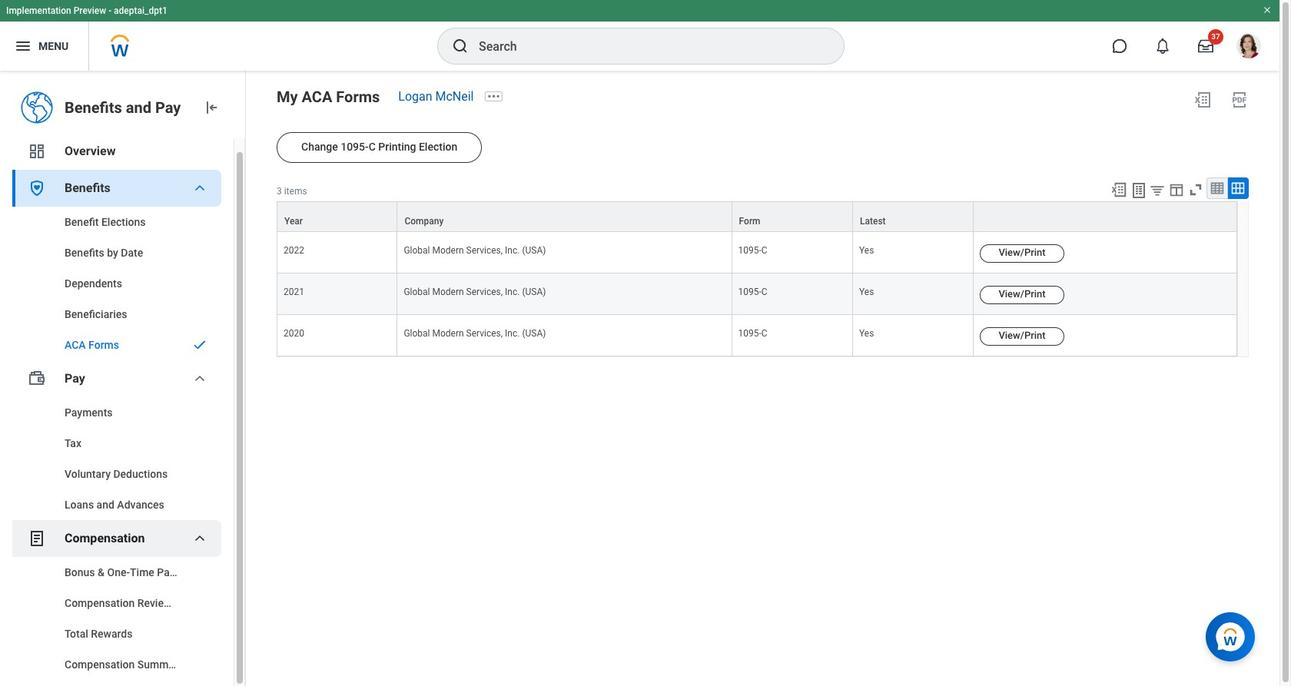 Task type: describe. For each thing, give the bounding box(es) containing it.
benefits by date
[[65, 247, 143, 259]]

services, for 2020
[[466, 328, 503, 339]]

(usa) for 2021
[[522, 287, 546, 298]]

beneficiaries link
[[12, 299, 221, 330]]

loans and advances
[[65, 499, 164, 511]]

overview link
[[12, 133, 221, 170]]

my
[[277, 88, 298, 106]]

3 items
[[277, 186, 307, 197]]

c for 2020
[[762, 328, 768, 339]]

compensation review statement link
[[12, 588, 224, 619]]

view/print for 2022
[[999, 247, 1046, 258]]

logan mcneil link
[[398, 89, 474, 104]]

benefits for benefits by date
[[65, 247, 104, 259]]

benefits and pay
[[65, 98, 181, 117]]

view printable version (pdf) image
[[1231, 91, 1249, 109]]

chevron down small image
[[191, 530, 209, 548]]

1 view/print row from the top
[[277, 232, 1238, 274]]

benefit elections
[[65, 216, 146, 228]]

chevron down small image for benefits
[[191, 179, 209, 198]]

yes for 2020
[[859, 328, 874, 339]]

(usa) for 2020
[[522, 328, 546, 339]]

total rewards
[[65, 628, 133, 640]]

loans and advances link
[[12, 490, 221, 520]]

export to excel image
[[1194, 91, 1212, 109]]

1095- for 2020
[[738, 328, 762, 339]]

Search Workday  search field
[[479, 29, 813, 63]]

2022 element
[[284, 242, 304, 256]]

change 1095-c printing election
[[301, 141, 458, 153]]

compensation for compensation summary
[[65, 659, 135, 671]]

dependents
[[65, 278, 122, 290]]

year
[[284, 216, 303, 227]]

payments inside compensation element
[[157, 567, 205, 579]]

implementation preview -   adeptai_dpt1
[[6, 5, 167, 16]]

benefits element
[[12, 207, 221, 361]]

my aca forms
[[277, 88, 380, 106]]

printing
[[378, 141, 416, 153]]

tax
[[65, 437, 81, 450]]

compensation element
[[12, 557, 224, 680]]

inc. for 2021
[[505, 287, 520, 298]]

elections
[[101, 216, 146, 228]]

2 view/print row from the top
[[277, 274, 1238, 315]]

compensation summary
[[65, 659, 184, 671]]

date
[[121, 247, 143, 259]]

transformation import image
[[202, 98, 221, 117]]

benefits for benefits and pay
[[65, 98, 122, 117]]

modern for 2021
[[432, 287, 464, 298]]

task pay image
[[28, 370, 46, 388]]

expand table image
[[1231, 181, 1246, 196]]

global for 2022
[[404, 245, 430, 256]]

bonus
[[65, 567, 95, 579]]

pay button
[[12, 361, 221, 397]]

compensation summary link
[[12, 650, 221, 680]]

&
[[98, 567, 105, 579]]

fullscreen image
[[1188, 181, 1205, 198]]

latest
[[860, 216, 886, 227]]

compensation for compensation
[[65, 531, 145, 546]]

1095- for 2021
[[738, 287, 762, 298]]

c for 2022
[[762, 245, 768, 256]]

search image
[[451, 37, 470, 55]]

3
[[277, 186, 282, 197]]

2 view/print from the top
[[999, 288, 1046, 300]]

row containing year
[[277, 201, 1238, 232]]

logan
[[398, 89, 432, 104]]

payments link
[[12, 397, 221, 428]]

export to worksheets image
[[1130, 181, 1148, 200]]

aca forms
[[65, 339, 119, 351]]

aca inside benefits element
[[65, 339, 86, 351]]

pay inside benefits and pay element
[[155, 98, 181, 117]]

1 horizontal spatial aca
[[302, 88, 332, 106]]

deductions
[[113, 468, 168, 480]]

close environment banner image
[[1263, 5, 1272, 15]]

election
[[419, 141, 458, 153]]

dashboard image
[[28, 142, 46, 161]]

dependents link
[[12, 268, 221, 299]]

total
[[65, 628, 88, 640]]

1 horizontal spatial forms
[[336, 88, 380, 106]]

aca forms link
[[12, 330, 221, 361]]

view/print for 2020
[[999, 330, 1046, 342]]

pay element
[[12, 397, 221, 520]]

navigation pane region
[[0, 71, 246, 686]]

summary
[[137, 659, 184, 671]]



Task type: vqa. For each thing, say whether or not it's contained in the screenshot.
Inc. to the bottom
yes



Task type: locate. For each thing, give the bounding box(es) containing it.
form button
[[732, 202, 853, 231]]

aca
[[302, 88, 332, 106], [65, 339, 86, 351]]

aca right "my"
[[302, 88, 332, 106]]

0 vertical spatial (usa)
[[522, 245, 546, 256]]

document alt image
[[28, 530, 46, 548]]

forms inside benefits element
[[88, 339, 119, 351]]

0 vertical spatial global modern services, inc. (usa)
[[404, 245, 546, 256]]

compensation up "&"
[[65, 531, 145, 546]]

2 services, from the top
[[466, 287, 503, 298]]

(usa) for 2022
[[522, 245, 546, 256]]

37
[[1212, 32, 1221, 41]]

0 horizontal spatial pay
[[65, 371, 85, 386]]

global
[[404, 245, 430, 256], [404, 287, 430, 298], [404, 328, 430, 339]]

0 vertical spatial view/print
[[999, 247, 1046, 258]]

and inside benefits and pay element
[[126, 98, 151, 117]]

2 vertical spatial (usa)
[[522, 328, 546, 339]]

global modern services, inc. (usa)
[[404, 245, 546, 256], [404, 287, 546, 298], [404, 328, 546, 339]]

pay
[[155, 98, 181, 117], [65, 371, 85, 386]]

1 benefits from the top
[[65, 98, 122, 117]]

menu banner
[[0, 0, 1280, 71]]

yes
[[859, 245, 874, 256], [859, 287, 874, 298], [859, 328, 874, 339]]

2 vertical spatial services,
[[466, 328, 503, 339]]

3 modern from the top
[[432, 328, 464, 339]]

and inside loans and advances link
[[97, 499, 114, 511]]

0 vertical spatial and
[[126, 98, 151, 117]]

2 (usa) from the top
[[522, 287, 546, 298]]

modern for 2022
[[432, 245, 464, 256]]

1095-
[[341, 141, 369, 153], [738, 245, 762, 256], [738, 287, 762, 298], [738, 328, 762, 339]]

1 yes from the top
[[859, 245, 874, 256]]

0 vertical spatial global
[[404, 245, 430, 256]]

bonus & one-time payments link
[[12, 557, 221, 588]]

company
[[405, 216, 444, 227]]

0 vertical spatial aca
[[302, 88, 332, 106]]

1 view/print from the top
[[999, 247, 1046, 258]]

view/print button
[[980, 245, 1064, 263], [980, 286, 1064, 305], [980, 328, 1064, 346]]

0 vertical spatial modern
[[432, 245, 464, 256]]

inc. for 2022
[[505, 245, 520, 256]]

1 vertical spatial services,
[[466, 287, 503, 298]]

37 button
[[1189, 29, 1224, 63]]

3 services, from the top
[[466, 328, 503, 339]]

0 vertical spatial 1095-c
[[738, 245, 768, 256]]

1 modern from the top
[[432, 245, 464, 256]]

forms up the change 1095-c printing election
[[336, 88, 380, 106]]

voluntary deductions link
[[12, 459, 221, 490]]

1095-c for 2021
[[738, 287, 768, 298]]

benefits button
[[12, 170, 221, 207]]

2 vertical spatial benefits
[[65, 247, 104, 259]]

form
[[739, 216, 761, 227]]

0 vertical spatial compensation
[[65, 531, 145, 546]]

0 horizontal spatial and
[[97, 499, 114, 511]]

benefits by date link
[[12, 238, 221, 268]]

time
[[130, 567, 154, 579]]

forms down beneficiaries
[[88, 339, 119, 351]]

modern for 2020
[[432, 328, 464, 339]]

0 vertical spatial services,
[[466, 245, 503, 256]]

yes for 2021
[[859, 287, 874, 298]]

1 vertical spatial inc.
[[505, 287, 520, 298]]

inc.
[[505, 245, 520, 256], [505, 287, 520, 298], [505, 328, 520, 339]]

benefits up overview
[[65, 98, 122, 117]]

1 global modern services, inc. (usa) from the top
[[404, 245, 546, 256]]

global modern services, inc. (usa) for 2022
[[404, 245, 546, 256]]

compensation button
[[12, 520, 221, 557]]

2 yes from the top
[[859, 287, 874, 298]]

1 vertical spatial aca
[[65, 339, 86, 351]]

advances
[[117, 499, 164, 511]]

2 vertical spatial global
[[404, 328, 430, 339]]

check image
[[191, 337, 209, 353]]

chevron down small image
[[191, 179, 209, 198], [191, 370, 209, 388]]

view/print button for 2020
[[980, 328, 1064, 346]]

click to view/edit grid preferences image
[[1168, 181, 1185, 198]]

2 chevron down small image from the top
[[191, 370, 209, 388]]

0 vertical spatial payments
[[65, 407, 113, 419]]

1 vertical spatial compensation
[[65, 597, 135, 610]]

view/print row
[[277, 232, 1238, 274], [277, 274, 1238, 315], [277, 315, 1238, 357]]

benefit
[[65, 216, 99, 228]]

0 horizontal spatial forms
[[88, 339, 119, 351]]

-
[[109, 5, 112, 16]]

pay inside pay dropdown button
[[65, 371, 85, 386]]

1 vertical spatial modern
[[432, 287, 464, 298]]

payments inside pay element
[[65, 407, 113, 419]]

2021 element
[[284, 284, 304, 298]]

view/print button for 2022
[[980, 245, 1064, 263]]

1 (usa) from the top
[[522, 245, 546, 256]]

inc. for 2020
[[505, 328, 520, 339]]

0 horizontal spatial aca
[[65, 339, 86, 351]]

pay down the aca forms
[[65, 371, 85, 386]]

inbox large image
[[1198, 38, 1214, 54]]

1 horizontal spatial and
[[126, 98, 151, 117]]

table image
[[1210, 181, 1225, 196]]

and
[[126, 98, 151, 117], [97, 499, 114, 511]]

2022
[[284, 245, 304, 256]]

2 vertical spatial inc.
[[505, 328, 520, 339]]

year button
[[278, 202, 397, 231]]

compensation
[[65, 531, 145, 546], [65, 597, 135, 610], [65, 659, 135, 671]]

3 1095-c from the top
[[738, 328, 768, 339]]

1 vertical spatial and
[[97, 499, 114, 511]]

benefits for benefits
[[65, 181, 111, 195]]

compensation inside dropdown button
[[65, 531, 145, 546]]

2 vertical spatial compensation
[[65, 659, 135, 671]]

3 global from the top
[[404, 328, 430, 339]]

yes for 2022
[[859, 245, 874, 256]]

chevron down small image inside pay dropdown button
[[191, 370, 209, 388]]

adeptai_dpt1
[[114, 5, 167, 16]]

menu
[[38, 40, 69, 52]]

1 1095-c from the top
[[738, 245, 768, 256]]

3 global modern services, inc. (usa) from the top
[[404, 328, 546, 339]]

voluntary
[[65, 468, 111, 480]]

1 vertical spatial chevron down small image
[[191, 370, 209, 388]]

1 vertical spatial view/print button
[[980, 286, 1064, 305]]

services,
[[466, 245, 503, 256], [466, 287, 503, 298], [466, 328, 503, 339]]

1 vertical spatial benefits
[[65, 181, 111, 195]]

2021
[[284, 287, 304, 298]]

2 modern from the top
[[432, 287, 464, 298]]

1 vertical spatial view/print
[[999, 288, 1046, 300]]

0 horizontal spatial payments
[[65, 407, 113, 419]]

3 view/print from the top
[[999, 330, 1046, 342]]

1 inc. from the top
[[505, 245, 520, 256]]

total rewards link
[[12, 619, 221, 650]]

1 services, from the top
[[466, 245, 503, 256]]

by
[[107, 247, 118, 259]]

chevron down small image for pay
[[191, 370, 209, 388]]

1 compensation from the top
[[65, 531, 145, 546]]

benefits and pay element
[[65, 97, 190, 118]]

global for 2020
[[404, 328, 430, 339]]

global modern services, inc. (usa) for 2021
[[404, 287, 546, 298]]

latest button
[[853, 202, 974, 231]]

2 1095-c from the top
[[738, 287, 768, 298]]

benefits left by in the top left of the page
[[65, 247, 104, 259]]

benefits image
[[28, 179, 46, 198]]

benefit elections link
[[12, 207, 221, 238]]

justify image
[[14, 37, 32, 55]]

compensation down the total rewards
[[65, 659, 135, 671]]

1 horizontal spatial payments
[[157, 567, 205, 579]]

2 global modern services, inc. (usa) from the top
[[404, 287, 546, 298]]

1 view/print button from the top
[[980, 245, 1064, 263]]

2 inc. from the top
[[505, 287, 520, 298]]

1 vertical spatial (usa)
[[522, 287, 546, 298]]

2 compensation from the top
[[65, 597, 135, 610]]

profile logan mcneil image
[[1237, 34, 1262, 62]]

tax link
[[12, 428, 221, 459]]

statement
[[174, 597, 224, 610]]

benefits inside dropdown button
[[65, 181, 111, 195]]

1095-c for 2022
[[738, 245, 768, 256]]

3 (usa) from the top
[[522, 328, 546, 339]]

2 vertical spatial yes
[[859, 328, 874, 339]]

1 vertical spatial payments
[[157, 567, 205, 579]]

1 vertical spatial global modern services, inc. (usa)
[[404, 287, 546, 298]]

2 global from the top
[[404, 287, 430, 298]]

2020 element
[[284, 325, 304, 339]]

0 vertical spatial pay
[[155, 98, 181, 117]]

1095- inside change 1095-c printing election button
[[341, 141, 369, 153]]

logan mcneil
[[398, 89, 474, 104]]

services, for 2022
[[466, 245, 503, 256]]

services, for 2021
[[466, 287, 503, 298]]

0 vertical spatial chevron down small image
[[191, 179, 209, 198]]

2 benefits from the top
[[65, 181, 111, 195]]

implementation
[[6, 5, 71, 16]]

payments up tax
[[65, 407, 113, 419]]

review
[[137, 597, 172, 610]]

and up overview link
[[126, 98, 151, 117]]

toolbar
[[1104, 178, 1249, 201]]

change
[[301, 141, 338, 153]]

c inside button
[[369, 141, 376, 153]]

preview
[[74, 5, 106, 16]]

1 vertical spatial forms
[[88, 339, 119, 351]]

mcneil
[[435, 89, 474, 104]]

1095-c for 2020
[[738, 328, 768, 339]]

view/print
[[999, 247, 1046, 258], [999, 288, 1046, 300], [999, 330, 1046, 342]]

overview
[[65, 144, 116, 158]]

benefits
[[65, 98, 122, 117], [65, 181, 111, 195], [65, 247, 104, 259]]

2 view/print button from the top
[[980, 286, 1064, 305]]

voluntary deductions
[[65, 468, 168, 480]]

2 vertical spatial modern
[[432, 328, 464, 339]]

0 vertical spatial view/print button
[[980, 245, 1064, 263]]

export to excel image
[[1111, 181, 1128, 198]]

0 vertical spatial yes
[[859, 245, 874, 256]]

pay left transformation import icon on the left
[[155, 98, 181, 117]]

modern
[[432, 245, 464, 256], [432, 287, 464, 298], [432, 328, 464, 339]]

and for benefits
[[126, 98, 151, 117]]

items
[[284, 186, 307, 197]]

and for loans
[[97, 499, 114, 511]]

3 inc. from the top
[[505, 328, 520, 339]]

1 horizontal spatial pay
[[155, 98, 181, 117]]

2 vertical spatial view/print button
[[980, 328, 1064, 346]]

global modern services, inc. (usa) for 2020
[[404, 328, 546, 339]]

notifications large image
[[1155, 38, 1171, 54]]

rewards
[[91, 628, 133, 640]]

3 view/print button from the top
[[980, 328, 1064, 346]]

payments up "statement"
[[157, 567, 205, 579]]

3 view/print row from the top
[[277, 315, 1238, 357]]

compensation for compensation review statement
[[65, 597, 135, 610]]

2020
[[284, 328, 304, 339]]

1 global from the top
[[404, 245, 430, 256]]

3 compensation from the top
[[65, 659, 135, 671]]

1 chevron down small image from the top
[[191, 179, 209, 198]]

one-
[[107, 567, 130, 579]]

(usa)
[[522, 245, 546, 256], [522, 287, 546, 298], [522, 328, 546, 339]]

0 vertical spatial forms
[[336, 88, 380, 106]]

1095-c
[[738, 245, 768, 256], [738, 287, 768, 298], [738, 328, 768, 339]]

1095- for 2022
[[738, 245, 762, 256]]

menu button
[[0, 22, 89, 71]]

row
[[277, 201, 1238, 232]]

and right loans
[[97, 499, 114, 511]]

beneficiaries
[[65, 308, 127, 321]]

compensation review statement
[[65, 597, 224, 610]]

0 vertical spatial benefits
[[65, 98, 122, 117]]

payments
[[65, 407, 113, 419], [157, 567, 205, 579]]

3 benefits from the top
[[65, 247, 104, 259]]

global for 2021
[[404, 287, 430, 298]]

2 vertical spatial global modern services, inc. (usa)
[[404, 328, 546, 339]]

loans
[[65, 499, 94, 511]]

2 vertical spatial 1095-c
[[738, 328, 768, 339]]

1 vertical spatial global
[[404, 287, 430, 298]]

change 1095-c printing election button
[[277, 132, 482, 163]]

benefits up benefit
[[65, 181, 111, 195]]

forms
[[336, 88, 380, 106], [88, 339, 119, 351]]

3 yes from the top
[[859, 328, 874, 339]]

bonus & one-time payments
[[65, 567, 205, 579]]

1 vertical spatial yes
[[859, 287, 874, 298]]

company button
[[398, 202, 732, 231]]

1 vertical spatial 1095-c
[[738, 287, 768, 298]]

select to filter grid data image
[[1149, 182, 1166, 198]]

c
[[369, 141, 376, 153], [762, 245, 768, 256], [762, 287, 768, 298], [762, 328, 768, 339]]

1 vertical spatial pay
[[65, 371, 85, 386]]

aca down beneficiaries
[[65, 339, 86, 351]]

2 vertical spatial view/print
[[999, 330, 1046, 342]]

c for 2021
[[762, 287, 768, 298]]

0 vertical spatial inc.
[[505, 245, 520, 256]]

compensation up the total rewards
[[65, 597, 135, 610]]



